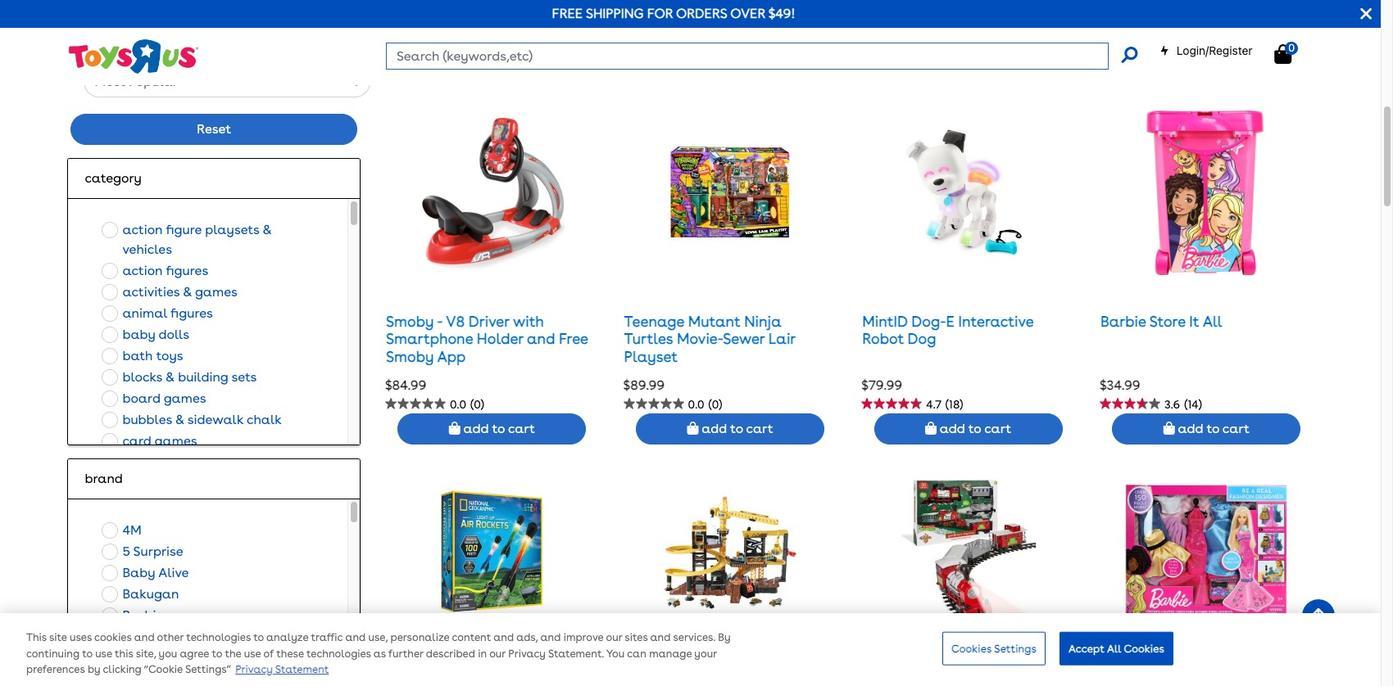 Task type: vqa. For each thing, say whether or not it's contained in the screenshot.


Task type: locate. For each thing, give the bounding box(es) containing it.
None search field
[[386, 43, 1138, 70]]

personalize
[[391, 632, 450, 645]]

0 vertical spatial figures
[[166, 263, 208, 279]]

and up manage
[[651, 632, 671, 645]]

figures inside button
[[166, 263, 208, 279]]

cart for dog
[[985, 421, 1012, 437]]

technologies up the
[[186, 632, 251, 645]]

1 vertical spatial barbie
[[122, 608, 163, 624]]

traffic
[[311, 632, 343, 645]]

2 shopping bag image from the left
[[1164, 422, 1175, 435]]

action up vehicles
[[122, 222, 163, 238]]

& right playsets
[[262, 222, 272, 238]]

use
[[95, 648, 112, 661], [244, 648, 261, 661]]

action down vehicles
[[122, 263, 163, 279]]

Enter Keyword or Item No. search field
[[386, 43, 1109, 70]]

5 surprise
[[122, 545, 183, 560]]

figures inside button
[[171, 306, 213, 322]]

barbie left store
[[1101, 313, 1147, 330]]

activities & games
[[122, 285, 238, 300]]

fast lane lights & sounds construction playset, created for you by toys r us image
[[663, 470, 798, 634]]

interactive
[[959, 313, 1034, 330]]

2,969
[[811, 68, 840, 81]]

brand
[[85, 472, 123, 487]]

shopping bag image down 3.6
[[1164, 422, 1175, 435]]

0 vertical spatial all
[[1203, 313, 1223, 330]]

privacy down ads,
[[508, 648, 546, 661]]

1 horizontal spatial barbie
[[1101, 313, 1147, 330]]

0 horizontal spatial our
[[490, 648, 506, 661]]

1 horizontal spatial (0)
[[709, 398, 723, 411]]

cart for smartphone
[[508, 421, 535, 437]]

0 horizontal spatial use
[[95, 648, 112, 661]]

2 add to cart button from the left
[[636, 414, 825, 445]]

& inside activities & games button
[[183, 285, 192, 300]]

teenage mutant ninja turtles movie-sewer lair playset image
[[663, 111, 798, 275]]

0 horizontal spatial barbie
[[122, 608, 163, 624]]

barbie button
[[97, 606, 168, 627]]

0 horizontal spatial cookies
[[952, 643, 992, 655]]

0 horizontal spatial privacy
[[235, 664, 273, 677]]

3 add to cart from the left
[[937, 421, 1012, 437]]

settings"
[[185, 664, 231, 677]]

services.
[[673, 632, 716, 645]]

1 horizontal spatial use
[[244, 648, 261, 661]]

0.0 down movie-
[[688, 398, 705, 411]]

2 0.0 (0) from the left
[[688, 398, 723, 411]]

blocks & building sets button
[[97, 367, 262, 389]]

mutant
[[688, 313, 741, 330]]

2 cookies from the left
[[1124, 643, 1165, 655]]

games down the action figure playsets & vehicles button
[[195, 285, 238, 300]]

privacy
[[508, 648, 546, 661], [235, 664, 273, 677]]

figures up 'activities & games' on the left of the page
[[166, 263, 208, 279]]

1 add from the left
[[464, 421, 489, 437]]

1 horizontal spatial cookies
[[1124, 643, 1165, 655]]

1 horizontal spatial privacy
[[508, 648, 546, 661]]

games down the blocks & building sets button
[[164, 391, 206, 407]]

privacy down "of"
[[235, 664, 273, 677]]

toys r us image
[[68, 38, 199, 75]]

games down the bubbles & sidewalk chalk button
[[155, 434, 197, 449]]

3 cart from the left
[[985, 421, 1012, 437]]

1 vertical spatial all
[[1108, 643, 1122, 655]]

0 horizontal spatial shopping bag image
[[449, 422, 460, 435]]

all right accept
[[1108, 643, 1122, 655]]

board games button
[[97, 389, 211, 410]]

smoby up smartphone
[[386, 313, 434, 330]]

1 shopping bag image from the left
[[449, 422, 460, 435]]

all right it
[[1203, 313, 1223, 330]]

smoby down smartphone
[[386, 348, 434, 366]]

1 add to cart from the left
[[460, 421, 535, 437]]

and down with
[[527, 331, 555, 348]]

3.6 (14)
[[1165, 398, 1202, 411]]

0 vertical spatial action
[[122, 222, 163, 238]]

1 (0) from the left
[[471, 398, 484, 411]]

1 vertical spatial our
[[490, 648, 506, 661]]

shopping bag image
[[1275, 44, 1292, 64], [687, 422, 699, 435], [926, 422, 937, 435]]

login/register
[[1177, 43, 1253, 57]]

0.0 for sewer
[[688, 398, 705, 411]]

figures for action figures
[[166, 263, 208, 279]]

use left "of"
[[244, 648, 261, 661]]

1 vertical spatial figures
[[171, 306, 213, 322]]

0 vertical spatial our
[[606, 632, 622, 645]]

1 horizontal spatial all
[[1203, 313, 1223, 330]]

0.0 (0) for smartphone
[[450, 398, 484, 411]]

1 add to cart button from the left
[[398, 414, 586, 445]]

ninja
[[745, 313, 782, 330]]

cookies left settings
[[952, 643, 992, 655]]

can
[[627, 648, 647, 661]]

2 add to cart from the left
[[699, 421, 773, 437]]

it
[[1190, 313, 1200, 330]]

holder
[[477, 331, 524, 348]]

baby alive button
[[97, 563, 194, 585]]

0.0 (0) down app
[[450, 398, 484, 411]]

1 vertical spatial privacy
[[235, 664, 273, 677]]

mintid dog-e interactive robot dog image
[[901, 111, 1037, 275]]

& inside action figure playsets & vehicles
[[262, 222, 272, 238]]

add
[[464, 421, 489, 437], [702, 421, 727, 437], [940, 421, 966, 437], [1178, 421, 1204, 437]]

as
[[374, 648, 386, 661]]

action inside action figure playsets & vehicles
[[122, 222, 163, 238]]

technologies down traffic
[[307, 648, 371, 661]]

& inside the bubbles & sidewalk chalk button
[[175, 413, 184, 428]]

& inside the blocks & building sets button
[[165, 370, 175, 385]]

app
[[437, 348, 466, 366]]

building
[[178, 370, 229, 385]]

1 horizontal spatial shopping bag image
[[926, 422, 937, 435]]

our right in
[[490, 648, 506, 661]]

(0) for sewer
[[709, 398, 723, 411]]

0 horizontal spatial 0.0 (0)
[[450, 398, 484, 411]]

games for board games
[[164, 391, 206, 407]]

and
[[527, 331, 555, 348], [134, 632, 155, 645], [345, 632, 366, 645], [494, 632, 514, 645], [541, 632, 561, 645], [651, 632, 671, 645]]

& down toys
[[165, 370, 175, 385]]

blocks
[[122, 370, 162, 385]]

teenage mutant ninja turtles movie-sewer lair playset link
[[624, 313, 796, 366]]

alive
[[158, 566, 189, 581]]

barbie down bakugan 'button'
[[122, 608, 163, 624]]

continuing
[[26, 648, 80, 661]]

dolls
[[159, 327, 189, 343]]

0 vertical spatial smoby
[[386, 313, 434, 330]]

2 horizontal spatial shopping bag image
[[1275, 44, 1292, 64]]

1 horizontal spatial 0.0 (0)
[[688, 398, 723, 411]]

privacy inside this site uses cookies and other technologies to analyze traffic and use, personalize content and ads, and improve our sites and services. by continuing to use this site, you agree to the use of these technologies as further described in our privacy statement. you can manage your preferences by clicking "cookie settings"
[[508, 648, 546, 661]]

& down the board games
[[175, 413, 184, 428]]

0 horizontal spatial 0.0
[[450, 398, 466, 411]]

add to cart for smartphone
[[460, 421, 535, 437]]

games for card games
[[155, 434, 197, 449]]

0 vertical spatial technologies
[[186, 632, 251, 645]]

smoby - v8 driver with smartphone holder and free smoby app image
[[410, 111, 574, 275]]

accept
[[1069, 643, 1105, 655]]

2 add from the left
[[702, 421, 727, 437]]

2 vertical spatial games
[[155, 434, 197, 449]]

0 horizontal spatial technologies
[[186, 632, 251, 645]]

0 horizontal spatial all
[[1108, 643, 1122, 655]]

and right ads,
[[541, 632, 561, 645]]

0.0 (0)
[[450, 398, 484, 411], [688, 398, 723, 411]]

by
[[718, 632, 731, 645]]

& up the animal figures
[[183, 285, 192, 300]]

(0) down teenage mutant ninja turtles movie-sewer lair playset 'link'
[[709, 398, 723, 411]]

barbie inside button
[[122, 608, 163, 624]]

sets
[[232, 370, 257, 385]]

baby alive
[[122, 566, 189, 581]]

toys
[[156, 349, 183, 364]]

manage
[[649, 648, 692, 661]]

shopping bag image
[[449, 422, 460, 435], [1164, 422, 1175, 435]]

(0)
[[471, 398, 484, 411], [709, 398, 723, 411]]

this
[[26, 632, 47, 645]]

cookies
[[952, 643, 992, 655], [1124, 643, 1165, 655]]

2 (0) from the left
[[709, 398, 723, 411]]

1 vertical spatial action
[[122, 263, 163, 279]]

category element
[[85, 169, 343, 189]]

all
[[1203, 313, 1223, 330], [1108, 643, 1122, 655]]

activities & games button
[[97, 282, 243, 304]]

results
[[843, 68, 882, 81]]

1 vertical spatial games
[[164, 391, 206, 407]]

(0) down smoby - v8 driver with smartphone holder and free smoby app link
[[471, 398, 484, 411]]

&
[[262, 222, 272, 238], [183, 285, 192, 300], [165, 370, 175, 385], [175, 413, 184, 428]]

5 surprise button
[[97, 542, 188, 563]]

smartphone
[[386, 331, 473, 348]]

technologies
[[186, 632, 251, 645], [307, 648, 371, 661]]

our
[[606, 632, 622, 645], [490, 648, 506, 661]]

$49!
[[769, 6, 796, 21]]

our up you
[[606, 632, 622, 645]]

1 cart from the left
[[508, 421, 535, 437]]

figures down 'activities & games' on the left of the page
[[171, 306, 213, 322]]

dog
[[908, 331, 936, 348]]

robot
[[863, 331, 904, 348]]

0 vertical spatial privacy
[[508, 648, 546, 661]]

2 cart from the left
[[746, 421, 773, 437]]

0 vertical spatial barbie
[[1101, 313, 1147, 330]]

0.0
[[450, 398, 466, 411], [688, 398, 705, 411]]

1 cookies from the left
[[952, 643, 992, 655]]

shopping bag image down app
[[449, 422, 460, 435]]

(18)
[[946, 398, 964, 411]]

shopping bag image inside 0 link
[[1275, 44, 1292, 64]]

2 action from the top
[[122, 263, 163, 279]]

cookies inside button
[[1124, 643, 1165, 655]]

1 0.0 (0) from the left
[[450, 398, 484, 411]]

action
[[122, 222, 163, 238], [122, 263, 163, 279]]

1 action from the top
[[122, 222, 163, 238]]

smoby - v8 driver with smartphone holder and free smoby app
[[386, 313, 588, 366]]

3 add to cart button from the left
[[874, 414, 1063, 445]]

preferences
[[26, 664, 85, 677]]

mintid dog-e interactive robot dog
[[863, 313, 1034, 348]]

0 horizontal spatial shopping bag image
[[687, 422, 699, 435]]

0 horizontal spatial (0)
[[471, 398, 484, 411]]

2 0.0 from the left
[[688, 398, 705, 411]]

cart
[[508, 421, 535, 437], [746, 421, 773, 437], [985, 421, 1012, 437], [1223, 421, 1250, 437]]

beyblade button
[[97, 649, 187, 670]]

action for action figures
[[122, 263, 163, 279]]

add to cart button for dog
[[874, 414, 1063, 445]]

1 horizontal spatial shopping bag image
[[1164, 422, 1175, 435]]

with
[[513, 313, 544, 330]]

1 vertical spatial smoby
[[386, 348, 434, 366]]

batman button
[[97, 627, 178, 649]]

use down cookies
[[95, 648, 112, 661]]

figure
[[166, 222, 202, 238]]

1 vertical spatial technologies
[[307, 648, 371, 661]]

1 horizontal spatial 0.0
[[688, 398, 705, 411]]

0.0 down app
[[450, 398, 466, 411]]

-
[[437, 313, 443, 330]]

cookies right accept
[[1124, 643, 1165, 655]]

1 0.0 from the left
[[450, 398, 466, 411]]

cookies inside button
[[952, 643, 992, 655]]

improve
[[564, 632, 604, 645]]

4.7
[[927, 398, 942, 411]]

bath toys button
[[97, 346, 188, 367]]

shipping
[[586, 6, 644, 21]]

animal figures
[[122, 306, 213, 322]]

0.0 (0) down teenage mutant ninja turtles movie-sewer lair playset
[[688, 398, 723, 411]]

0.0 for smartphone
[[450, 398, 466, 411]]

5
[[122, 545, 130, 560]]

4 add to cart from the left
[[1175, 421, 1250, 437]]

3 add from the left
[[940, 421, 966, 437]]



Task type: describe. For each thing, give the bounding box(es) containing it.
add for smartphone
[[464, 421, 489, 437]]

card
[[122, 434, 152, 449]]

this
[[115, 648, 133, 661]]

the
[[225, 648, 241, 661]]

site
[[49, 632, 67, 645]]

4 add from the left
[[1178, 421, 1204, 437]]

ads,
[[517, 632, 538, 645]]

chalk
[[247, 413, 282, 428]]

action figure playsets & vehicles
[[122, 222, 272, 258]]

smoby - v8 driver with smartphone holder and free smoby app link
[[386, 313, 588, 366]]

board
[[122, 391, 161, 407]]

of
[[264, 648, 274, 661]]

turtles
[[624, 331, 673, 348]]

$79.99
[[862, 378, 903, 394]]

free
[[559, 331, 588, 348]]

store
[[1150, 313, 1186, 330]]

for
[[647, 6, 673, 21]]

(0) for smartphone
[[471, 398, 484, 411]]

barbie be a fashion designer image
[[1125, 470, 1289, 634]]

shopping bag image for store
[[1164, 422, 1175, 435]]

baby dolls button
[[97, 325, 194, 346]]

free shipping for orders over $49! link
[[552, 6, 796, 21]]

in
[[478, 648, 487, 661]]

card games
[[122, 434, 197, 449]]

and up site,
[[134, 632, 155, 645]]

site,
[[136, 648, 156, 661]]

$84.99
[[385, 378, 427, 394]]

all inside button
[[1108, 643, 1122, 655]]

sewer
[[723, 331, 765, 348]]

0.0 (0) for sewer
[[688, 398, 723, 411]]

2 use from the left
[[244, 648, 261, 661]]

sidewalk
[[188, 413, 244, 428]]

close button image
[[1361, 5, 1372, 23]]

barbie store it all image
[[1125, 111, 1289, 275]]

and left ads,
[[494, 632, 514, 645]]

reset
[[197, 122, 231, 137]]

movie-
[[677, 331, 723, 348]]

this site uses cookies and other technologies to analyze traffic and use, personalize content and ads, and improve our sites and services. by continuing to use this site, you agree to the use of these technologies as further described in our privacy statement. you can manage your preferences by clicking "cookie settings"
[[26, 632, 731, 677]]

barbie store it all link
[[1101, 313, 1223, 330]]

bubbles
[[122, 413, 172, 428]]

agree
[[180, 648, 209, 661]]

2 smoby from the top
[[386, 348, 434, 366]]

add for sewer
[[702, 421, 727, 437]]

figures for animal figures
[[171, 306, 213, 322]]

privacy statement link
[[235, 664, 329, 677]]

0 vertical spatial games
[[195, 285, 238, 300]]

bath
[[122, 349, 153, 364]]

bubbles & sidewalk chalk button
[[97, 410, 287, 431]]

3.6
[[1165, 398, 1181, 411]]

1 horizontal spatial our
[[606, 632, 622, 645]]

animal figures button
[[97, 304, 218, 325]]

1 smoby from the top
[[386, 313, 434, 330]]

& for building
[[165, 370, 175, 385]]

cookies settings
[[952, 643, 1037, 655]]

use,
[[368, 632, 388, 645]]

barbie for barbie
[[122, 608, 163, 624]]

bubbles & sidewalk chalk
[[122, 413, 282, 428]]

1 use from the left
[[95, 648, 112, 661]]

cart for sewer
[[746, 421, 773, 437]]

add to cart for dog
[[937, 421, 1012, 437]]

bath toys
[[122, 349, 183, 364]]

shopping bag image for mintid dog-e interactive robot dog
[[926, 422, 937, 435]]

reset button
[[71, 114, 357, 145]]

4 add to cart button from the left
[[1113, 414, 1301, 445]]

action figures button
[[97, 261, 213, 282]]

bakugan button
[[97, 585, 184, 606]]

statement.
[[548, 648, 604, 661]]

& for sidewalk
[[175, 413, 184, 428]]

barbie for barbie store it all
[[1101, 313, 1147, 330]]

add to cart for sewer
[[699, 421, 773, 437]]

e
[[946, 313, 955, 330]]

beyblade
[[122, 651, 182, 667]]

and inside 'smoby - v8 driver with smartphone holder and free smoby app'
[[527, 331, 555, 348]]

add for dog
[[940, 421, 966, 437]]

over
[[731, 6, 766, 21]]

you
[[607, 648, 625, 661]]

batman
[[122, 630, 173, 645]]

sites
[[625, 632, 648, 645]]

& for games
[[183, 285, 192, 300]]

playset
[[624, 348, 678, 366]]

shopping bag image for -
[[449, 422, 460, 435]]

2,969 results
[[811, 68, 882, 81]]

blocks & building sets
[[122, 370, 257, 385]]

teenage mutant ninja turtles movie-sewer lair playset
[[624, 313, 796, 366]]

orders
[[676, 6, 728, 21]]

geoffrey's toy box 30 pieces express motorized holiday train, created for macy's image
[[901, 470, 1036, 634]]

content
[[452, 632, 491, 645]]

action figures
[[122, 263, 208, 279]]

action figure playsets & vehicles button
[[97, 220, 319, 261]]

4m
[[122, 523, 142, 539]]

4m button
[[97, 521, 147, 542]]

teenage
[[624, 313, 685, 330]]

free shipping for orders over $49!
[[552, 6, 796, 21]]

4 cart from the left
[[1223, 421, 1250, 437]]

card games button
[[97, 431, 202, 453]]

your
[[695, 648, 717, 661]]

brand element
[[85, 470, 343, 490]]

national geographic light up air rockets image
[[425, 470, 559, 634]]

statement
[[275, 664, 329, 677]]

described
[[426, 648, 475, 661]]

uses
[[70, 632, 92, 645]]

surprise
[[133, 545, 183, 560]]

and left use,
[[345, 632, 366, 645]]

analyze
[[266, 632, 308, 645]]

by
[[88, 664, 100, 677]]

add to cart button for sewer
[[636, 414, 825, 445]]

baby dolls
[[122, 327, 189, 343]]

accept all cookies button
[[1060, 632, 1174, 667]]

cookies
[[94, 632, 132, 645]]

(14)
[[1185, 398, 1202, 411]]

shopping bag image for teenage mutant ninja turtles movie-sewer lair playset
[[687, 422, 699, 435]]

these
[[276, 648, 304, 661]]

cookies settings button
[[943, 632, 1046, 667]]

add to cart button for smartphone
[[398, 414, 586, 445]]

login/register button
[[1160, 43, 1253, 59]]

action for action figure playsets & vehicles
[[122, 222, 163, 238]]

baby
[[122, 566, 155, 581]]

baby
[[122, 327, 156, 343]]

settings
[[995, 643, 1037, 655]]

1 horizontal spatial technologies
[[307, 648, 371, 661]]



